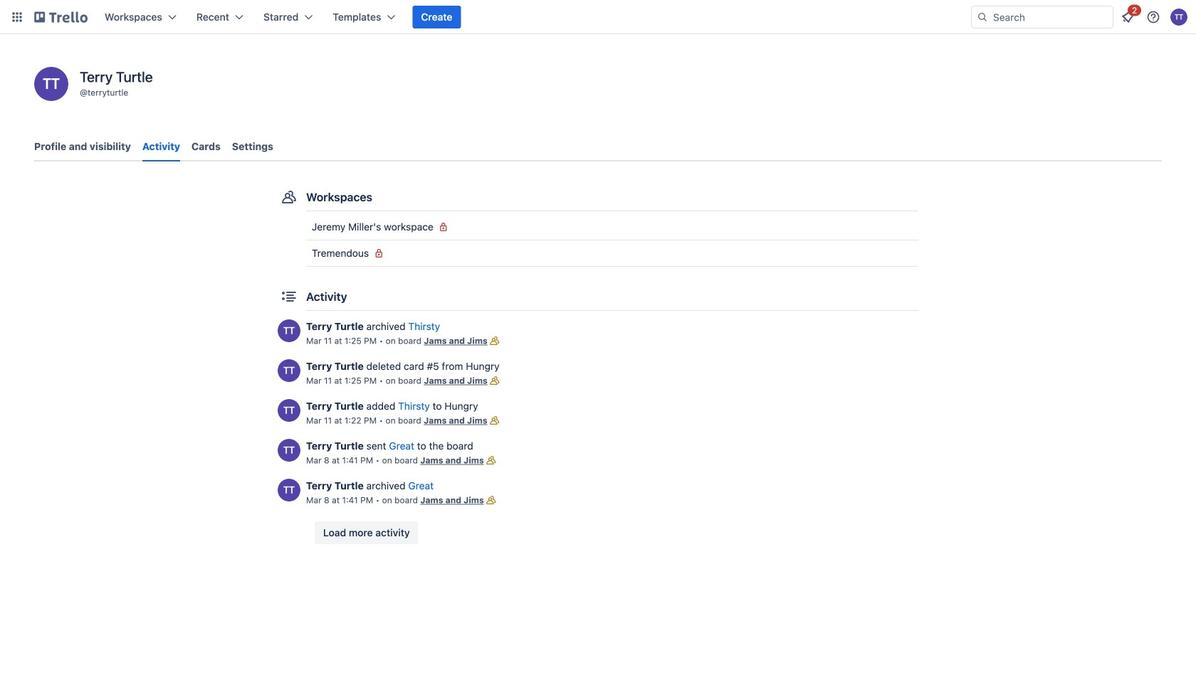 Task type: vqa. For each thing, say whether or not it's contained in the screenshot.
the bottommost Terry Turtle (terryturtle) icon
yes



Task type: locate. For each thing, give the bounding box(es) containing it.
1 horizontal spatial sm image
[[436, 220, 451, 234]]

all members of the workspace can see and edit this board. image
[[488, 334, 502, 348], [488, 374, 502, 388], [487, 414, 502, 428], [484, 453, 498, 468], [484, 493, 498, 508]]

terry turtle (terryturtle) image
[[34, 67, 68, 101], [278, 399, 300, 422], [278, 479, 300, 502]]

1 vertical spatial sm image
[[372, 246, 386, 261]]

search image
[[977, 11, 988, 23]]

open information menu image
[[1146, 10, 1160, 24]]

1 vertical spatial terry turtle (terryturtle) image
[[278, 399, 300, 422]]

back to home image
[[34, 6, 88, 28]]

sm image
[[436, 220, 451, 234], [372, 246, 386, 261]]

terry turtle (terryturtle) image
[[1170, 9, 1187, 26], [278, 320, 300, 342], [278, 360, 300, 382], [278, 439, 300, 462]]

0 horizontal spatial sm image
[[372, 246, 386, 261]]

Search field
[[988, 7, 1113, 27]]

0 vertical spatial terry turtle (terryturtle) image
[[34, 67, 68, 101]]

0 vertical spatial sm image
[[436, 220, 451, 234]]



Task type: describe. For each thing, give the bounding box(es) containing it.
primary element
[[0, 0, 1196, 34]]

2 notifications image
[[1119, 9, 1136, 26]]

2 vertical spatial terry turtle (terryturtle) image
[[278, 479, 300, 502]]



